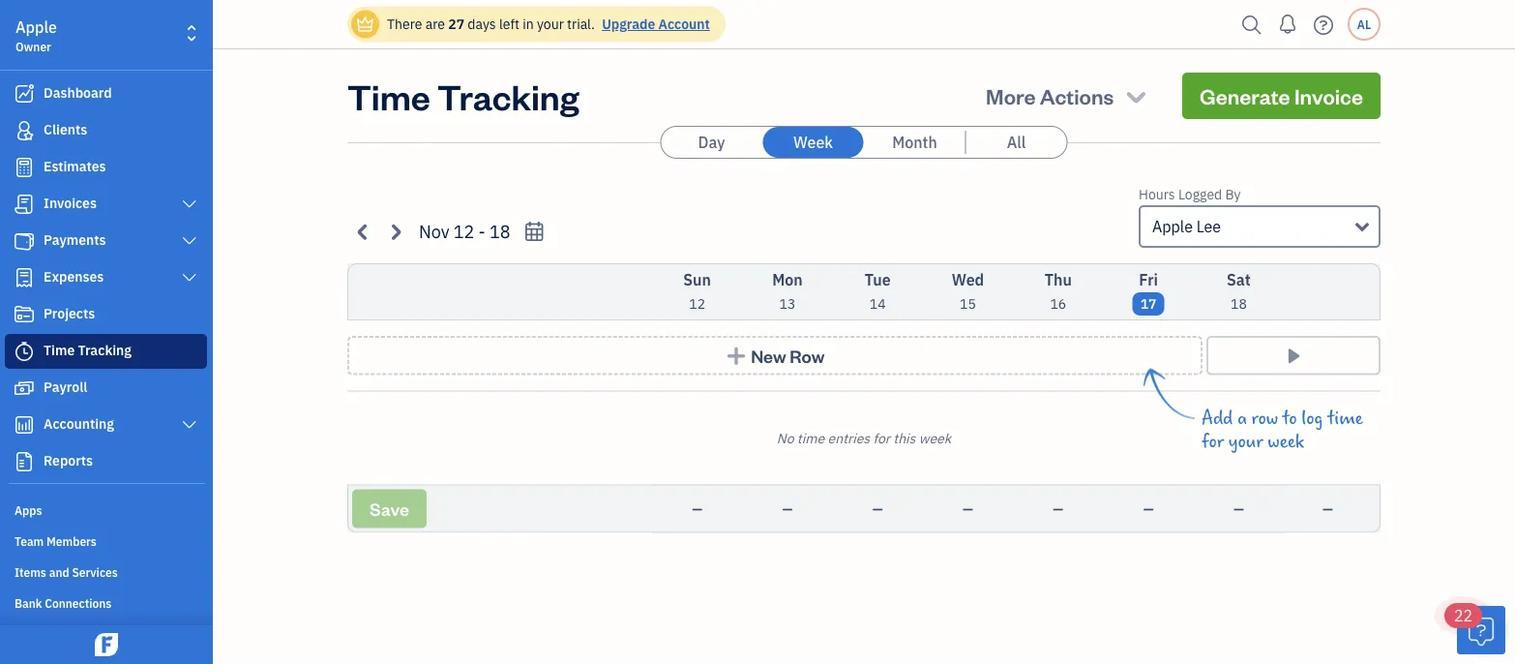 Task type: vqa. For each thing, say whether or not it's contained in the screenshot.
left DATE
no



Task type: locate. For each thing, give the bounding box(es) containing it.
reports link
[[5, 444, 207, 479]]

projects
[[44, 304, 95, 322]]

time right log
[[1328, 408, 1364, 429]]

apps link
[[5, 495, 207, 524]]

1 vertical spatial tracking
[[78, 341, 132, 359]]

al
[[1358, 16, 1372, 32]]

0 vertical spatial 12
[[454, 220, 475, 243]]

12 left '-'
[[454, 220, 475, 243]]

actions
[[1040, 82, 1114, 109]]

chevron large down image for invoices
[[181, 197, 198, 212]]

plus image
[[726, 346, 748, 365]]

chevron large down image for expenses
[[181, 270, 198, 286]]

chevrondown image
[[1123, 82, 1150, 109]]

7 — from the left
[[1234, 499, 1245, 517]]

3 — from the left
[[873, 499, 883, 517]]

chevron large down image inside 'expenses' link
[[181, 270, 198, 286]]

0 horizontal spatial tracking
[[78, 341, 132, 359]]

1 horizontal spatial apple
[[1153, 216, 1193, 237]]

5 — from the left
[[1054, 499, 1064, 517]]

start timer image
[[1283, 346, 1305, 365]]

are
[[426, 15, 445, 33]]

12 inside sun 12
[[689, 295, 706, 313]]

nov 12 - 18
[[419, 220, 511, 243]]

accounting
[[44, 415, 114, 433]]

sun
[[684, 270, 711, 290]]

0 horizontal spatial time
[[797, 429, 825, 447]]

time tracking inside "link"
[[44, 341, 132, 359]]

apple lee button
[[1139, 205, 1381, 248]]

for left this
[[874, 429, 891, 447]]

time inside add a row to log time for your week
[[1328, 408, 1364, 429]]

mon 13
[[773, 270, 803, 313]]

18
[[490, 220, 511, 243], [1231, 295, 1248, 313]]

tracking down left
[[437, 73, 579, 119]]

0 horizontal spatial time
[[44, 341, 75, 359]]

0 horizontal spatial apple
[[15, 17, 57, 37]]

payment image
[[13, 231, 36, 251]]

time right timer icon
[[44, 341, 75, 359]]

8 — from the left
[[1323, 499, 1334, 517]]

1 vertical spatial 12
[[689, 295, 706, 313]]

0 vertical spatial your
[[537, 15, 564, 33]]

12 for sun
[[689, 295, 706, 313]]

entries
[[828, 429, 870, 447]]

expenses
[[44, 268, 104, 286]]

invoices link
[[5, 187, 207, 222]]

your right in
[[537, 15, 564, 33]]

by
[[1226, 185, 1241, 203]]

chevron large down image up the payments link
[[181, 197, 198, 212]]

items
[[15, 564, 46, 580]]

apple for owner
[[15, 17, 57, 37]]

0 vertical spatial apple
[[15, 17, 57, 37]]

1 horizontal spatial time
[[1328, 408, 1364, 429]]

add
[[1202, 408, 1234, 429]]

time right the no
[[797, 429, 825, 447]]

4 chevron large down image from the top
[[181, 417, 198, 433]]

22 button
[[1445, 603, 1506, 654]]

logged
[[1179, 185, 1223, 203]]

3 chevron large down image from the top
[[181, 270, 198, 286]]

all
[[1007, 132, 1026, 152]]

time tracking down 27
[[348, 73, 579, 119]]

more actions
[[986, 82, 1114, 109]]

your down a
[[1229, 431, 1264, 453]]

1 vertical spatial time tracking
[[44, 341, 132, 359]]

fri
[[1140, 270, 1159, 290]]

chevron large down image up 'expenses' link
[[181, 233, 198, 249]]

apple inside main element
[[15, 17, 57, 37]]

apple inside dropdown button
[[1153, 216, 1193, 237]]

0 horizontal spatial 12
[[454, 220, 475, 243]]

-
[[479, 220, 486, 243]]

time down there
[[348, 73, 430, 119]]

apple lee
[[1153, 216, 1222, 237]]

1 vertical spatial your
[[1229, 431, 1264, 453]]

notifications image
[[1273, 5, 1304, 44]]

payments link
[[5, 224, 207, 258]]

1 horizontal spatial tracking
[[437, 73, 579, 119]]

1 horizontal spatial your
[[1229, 431, 1264, 453]]

week right this
[[919, 429, 952, 447]]

month
[[893, 132, 938, 152]]

0 horizontal spatial time tracking
[[44, 341, 132, 359]]

bank connections link
[[5, 588, 207, 617]]

time tracking down projects link
[[44, 341, 132, 359]]

1 vertical spatial apple
[[1153, 216, 1193, 237]]

owner
[[15, 39, 51, 54]]

apple for lee
[[1153, 216, 1193, 237]]

time
[[1328, 408, 1364, 429], [797, 429, 825, 447]]

1 horizontal spatial 12
[[689, 295, 706, 313]]

1 horizontal spatial week
[[1268, 431, 1305, 453]]

18 down sat
[[1231, 295, 1248, 313]]

1 — from the left
[[692, 499, 703, 517]]

1 horizontal spatial for
[[1202, 431, 1225, 453]]

payroll
[[44, 378, 87, 396]]

tue 14
[[865, 270, 891, 313]]

chevron large down image down payroll link
[[181, 417, 198, 433]]

members
[[47, 533, 97, 549]]

sun 12
[[684, 270, 711, 313]]

previous week image
[[352, 220, 375, 243]]

apple up owner at the top
[[15, 17, 57, 37]]

18 right '-'
[[490, 220, 511, 243]]

16
[[1051, 295, 1067, 313]]

invoice image
[[13, 195, 36, 214]]

12 down sun
[[689, 295, 706, 313]]

1 horizontal spatial 18
[[1231, 295, 1248, 313]]

12
[[454, 220, 475, 243], [689, 295, 706, 313]]

0 vertical spatial time
[[348, 73, 430, 119]]

expense image
[[13, 268, 36, 287]]

and
[[49, 564, 69, 580]]

1 vertical spatial 18
[[1231, 295, 1248, 313]]

team members
[[15, 533, 97, 549]]

day link
[[662, 127, 762, 158]]

for down add
[[1202, 431, 1225, 453]]

estimates link
[[5, 150, 207, 185]]

1 vertical spatial time
[[44, 341, 75, 359]]

apple down hours on the top of page
[[1153, 216, 1193, 237]]

chevron large down image inside accounting 'link'
[[181, 417, 198, 433]]

chevron large down image inside invoices link
[[181, 197, 198, 212]]

—
[[692, 499, 703, 517], [783, 499, 793, 517], [873, 499, 883, 517], [963, 499, 974, 517], [1054, 499, 1064, 517], [1144, 499, 1154, 517], [1234, 499, 1245, 517], [1323, 499, 1334, 517]]

1 horizontal spatial time tracking
[[348, 73, 579, 119]]

time tracking
[[348, 73, 579, 119], [44, 341, 132, 359]]

1 chevron large down image from the top
[[181, 197, 198, 212]]

apps
[[15, 502, 42, 518]]

new
[[751, 344, 787, 367]]

dashboard link
[[5, 76, 207, 111]]

2 chevron large down image from the top
[[181, 233, 198, 249]]

invoice
[[1295, 82, 1364, 109]]

0 vertical spatial 18
[[490, 220, 511, 243]]

22
[[1455, 605, 1473, 626]]

12 for nov
[[454, 220, 475, 243]]

your
[[537, 15, 564, 33], [1229, 431, 1264, 453]]

money image
[[13, 378, 36, 398]]

0 horizontal spatial 18
[[490, 220, 511, 243]]

for inside add a row to log time for your week
[[1202, 431, 1225, 453]]

freshbooks image
[[91, 633, 122, 656]]

hours logged by
[[1139, 185, 1241, 203]]

connections
[[45, 595, 112, 611]]

dashboard image
[[13, 84, 36, 104]]

1 horizontal spatial time
[[348, 73, 430, 119]]

generate invoice button
[[1183, 73, 1381, 119]]

tracking down projects link
[[78, 341, 132, 359]]

hours
[[1139, 185, 1176, 203]]

0 horizontal spatial your
[[537, 15, 564, 33]]

client image
[[13, 121, 36, 140]]

13
[[780, 295, 796, 313]]

18 inside the sat 18
[[1231, 295, 1248, 313]]

chevron large down image down the payments link
[[181, 270, 198, 286]]

more
[[986, 82, 1036, 109]]

apple
[[15, 17, 57, 37], [1153, 216, 1193, 237]]

chevron large down image for payments
[[181, 233, 198, 249]]

chevron large down image
[[181, 197, 198, 212], [181, 233, 198, 249], [181, 270, 198, 286], [181, 417, 198, 433]]

chevron large down image inside the payments link
[[181, 233, 198, 249]]

week down to
[[1268, 431, 1305, 453]]

row
[[1252, 408, 1279, 429]]

crown image
[[355, 14, 376, 34]]



Task type: describe. For each thing, give the bounding box(es) containing it.
left
[[499, 15, 520, 33]]

nov
[[419, 220, 450, 243]]

log
[[1302, 408, 1324, 429]]

week
[[794, 132, 833, 152]]

week inside add a row to log time for your week
[[1268, 431, 1305, 453]]

0 horizontal spatial for
[[874, 429, 891, 447]]

there
[[387, 15, 422, 33]]

accounting link
[[5, 408, 207, 442]]

mon
[[773, 270, 803, 290]]

time inside "link"
[[44, 341, 75, 359]]

clients
[[44, 121, 87, 138]]

estimates
[[44, 157, 106, 175]]

team
[[15, 533, 44, 549]]

row
[[790, 344, 825, 367]]

items and services link
[[5, 557, 207, 586]]

services
[[72, 564, 118, 580]]

bank
[[15, 595, 42, 611]]

clients link
[[5, 113, 207, 148]]

payments
[[44, 231, 106, 249]]

estimate image
[[13, 158, 36, 177]]

lee
[[1197, 216, 1222, 237]]

this
[[894, 429, 916, 447]]

chart image
[[13, 415, 36, 435]]

27
[[448, 15, 465, 33]]

next week image
[[384, 220, 407, 243]]

generate
[[1200, 82, 1291, 109]]

no
[[777, 429, 794, 447]]

search image
[[1237, 10, 1268, 39]]

report image
[[13, 452, 36, 471]]

sat
[[1227, 270, 1251, 290]]

week link
[[763, 127, 864, 158]]

bank connections
[[15, 595, 112, 611]]

chevron large down image for accounting
[[181, 417, 198, 433]]

6 — from the left
[[1144, 499, 1154, 517]]

in
[[523, 15, 534, 33]]

more actions button
[[969, 73, 1167, 119]]

thu 16
[[1045, 270, 1072, 313]]

team members link
[[5, 526, 207, 555]]

4 — from the left
[[963, 499, 974, 517]]

timer image
[[13, 342, 36, 361]]

sat 18
[[1227, 270, 1251, 313]]

generate invoice
[[1200, 82, 1364, 109]]

tracking inside "link"
[[78, 341, 132, 359]]

upgrade
[[602, 15, 656, 33]]

all link
[[967, 127, 1067, 158]]

wed
[[952, 270, 985, 290]]

trial.
[[567, 15, 595, 33]]

no time entries for this week
[[777, 429, 952, 447]]

reports
[[44, 452, 93, 469]]

17
[[1141, 295, 1157, 313]]

account
[[659, 15, 710, 33]]

thu
[[1045, 270, 1072, 290]]

choose a date image
[[523, 220, 546, 242]]

resource center badge image
[[1458, 606, 1506, 654]]

0 vertical spatial time tracking
[[348, 73, 579, 119]]

to
[[1283, 408, 1298, 429]]

tue
[[865, 270, 891, 290]]

dashboard
[[44, 84, 112, 102]]

14
[[870, 295, 886, 313]]

projects link
[[5, 297, 207, 332]]

there are 27 days left in your trial. upgrade account
[[387, 15, 710, 33]]

a
[[1238, 408, 1248, 429]]

0 horizontal spatial week
[[919, 429, 952, 447]]

main element
[[0, 0, 261, 664]]

upgrade account link
[[598, 15, 710, 33]]

expenses link
[[5, 260, 207, 295]]

day
[[698, 132, 725, 152]]

time tracking link
[[5, 334, 207, 369]]

new row
[[751, 344, 825, 367]]

al button
[[1348, 8, 1381, 41]]

wed 15
[[952, 270, 985, 313]]

15
[[960, 295, 977, 313]]

items and services
[[15, 564, 118, 580]]

invoices
[[44, 194, 97, 212]]

go to help image
[[1309, 10, 1340, 39]]

fri 17
[[1140, 270, 1159, 313]]

0 vertical spatial tracking
[[437, 73, 579, 119]]

2 — from the left
[[783, 499, 793, 517]]

payroll link
[[5, 371, 207, 406]]

project image
[[13, 305, 36, 324]]

your inside add a row to log time for your week
[[1229, 431, 1264, 453]]

add a row to log time for your week
[[1202, 408, 1364, 453]]

new row button
[[348, 336, 1203, 375]]

month link
[[865, 127, 966, 158]]

apple owner
[[15, 17, 57, 54]]



